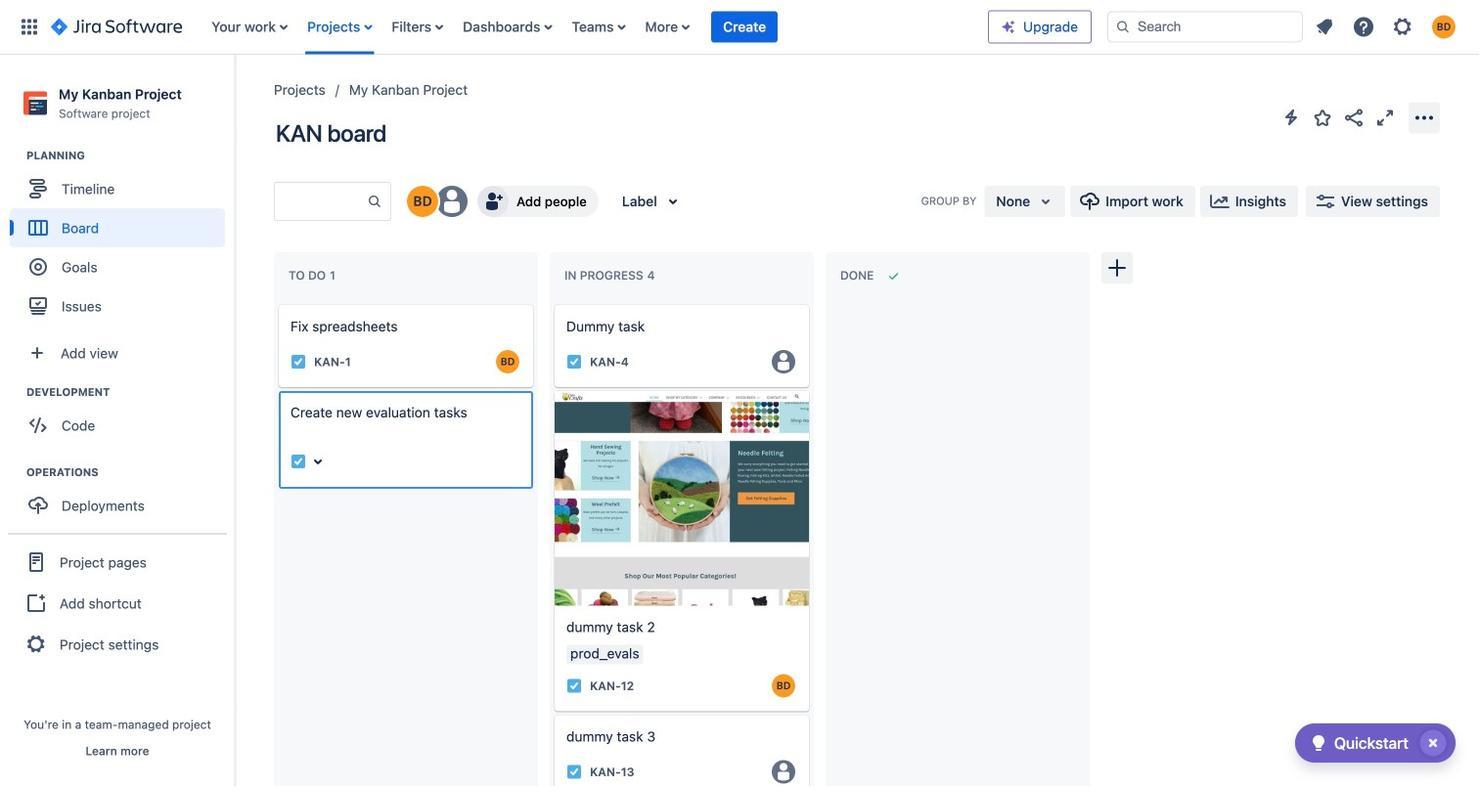 Task type: vqa. For each thing, say whether or not it's contained in the screenshot.
More Actions IMAGE
yes



Task type: describe. For each thing, give the bounding box(es) containing it.
settings image
[[1392, 15, 1415, 39]]

group for the planning image
[[10, 148, 234, 332]]

sidebar element
[[0, 55, 235, 787]]

group for development icon
[[10, 385, 234, 451]]

import image
[[1079, 190, 1102, 213]]

goal image
[[29, 259, 47, 276]]

search image
[[1116, 19, 1131, 35]]

heading for 'group' corresponding to operations icon at the bottom left of page
[[26, 465, 234, 481]]

1 vertical spatial create issue image
[[541, 378, 565, 401]]

your profile and settings image
[[1433, 15, 1456, 39]]

sidebar navigation image
[[213, 78, 256, 117]]

What needs to be done? - Press the "Enter" key to submit or the "Escape" key to cancel. text field
[[291, 403, 522, 442]]

create issue image
[[541, 292, 565, 315]]

enter full screen image
[[1374, 106, 1398, 130]]

in progress element
[[565, 269, 659, 283]]

2 task image from the top
[[567, 765, 582, 780]]

2 vertical spatial create issue image
[[541, 702, 565, 726]]

to do element
[[289, 269, 339, 283]]

primary element
[[12, 0, 989, 54]]

heading for 'group' related to the planning image
[[26, 148, 234, 164]]

Search this board text field
[[275, 184, 367, 219]]

task image for topmost create issue icon
[[291, 354, 306, 370]]

1 task image from the top
[[567, 679, 582, 694]]

star kan board image
[[1311, 106, 1335, 130]]



Task type: locate. For each thing, give the bounding box(es) containing it.
development image
[[3, 381, 26, 404]]

jira software image
[[51, 15, 182, 39], [51, 15, 182, 39]]

0 horizontal spatial list
[[202, 0, 989, 54]]

task image
[[291, 354, 306, 370], [567, 354, 582, 370], [291, 454, 306, 470]]

add people image
[[482, 190, 505, 213]]

banner
[[0, 0, 1480, 55]]

1 vertical spatial heading
[[26, 385, 234, 400]]

more actions image
[[1413, 106, 1437, 130]]

create column image
[[1106, 256, 1129, 280]]

1 horizontal spatial list
[[1308, 9, 1468, 45]]

appswitcher icon image
[[18, 15, 41, 39]]

group
[[10, 148, 234, 332], [10, 385, 234, 451], [10, 465, 234, 532], [8, 534, 227, 673]]

task image for create issue image
[[567, 354, 582, 370]]

Search field
[[1108, 11, 1304, 43]]

0 vertical spatial task image
[[567, 679, 582, 694]]

help image
[[1353, 15, 1376, 39]]

list
[[202, 0, 989, 54], [1308, 9, 1468, 45]]

2 vertical spatial heading
[[26, 465, 234, 481]]

notifications image
[[1313, 15, 1337, 39]]

group for operations icon at the bottom left of page
[[10, 465, 234, 532]]

automations menu button icon image
[[1280, 106, 1304, 129]]

1 heading from the top
[[26, 148, 234, 164]]

operations image
[[3, 461, 26, 485]]

1 vertical spatial task image
[[567, 765, 582, 780]]

dismiss quickstart image
[[1418, 728, 1449, 759]]

create issue image
[[265, 292, 289, 315], [541, 378, 565, 401], [541, 702, 565, 726]]

task image
[[567, 679, 582, 694], [567, 765, 582, 780]]

heading for development icon 'group'
[[26, 385, 234, 400]]

list item
[[712, 0, 778, 54]]

None search field
[[1108, 11, 1304, 43]]

3 heading from the top
[[26, 465, 234, 481]]

planning image
[[3, 144, 26, 168]]

2 heading from the top
[[26, 385, 234, 400]]

0 vertical spatial create issue image
[[265, 292, 289, 315]]

view settings image
[[1314, 190, 1338, 213]]

heading
[[26, 148, 234, 164], [26, 385, 234, 400], [26, 465, 234, 481]]

0 vertical spatial heading
[[26, 148, 234, 164]]



